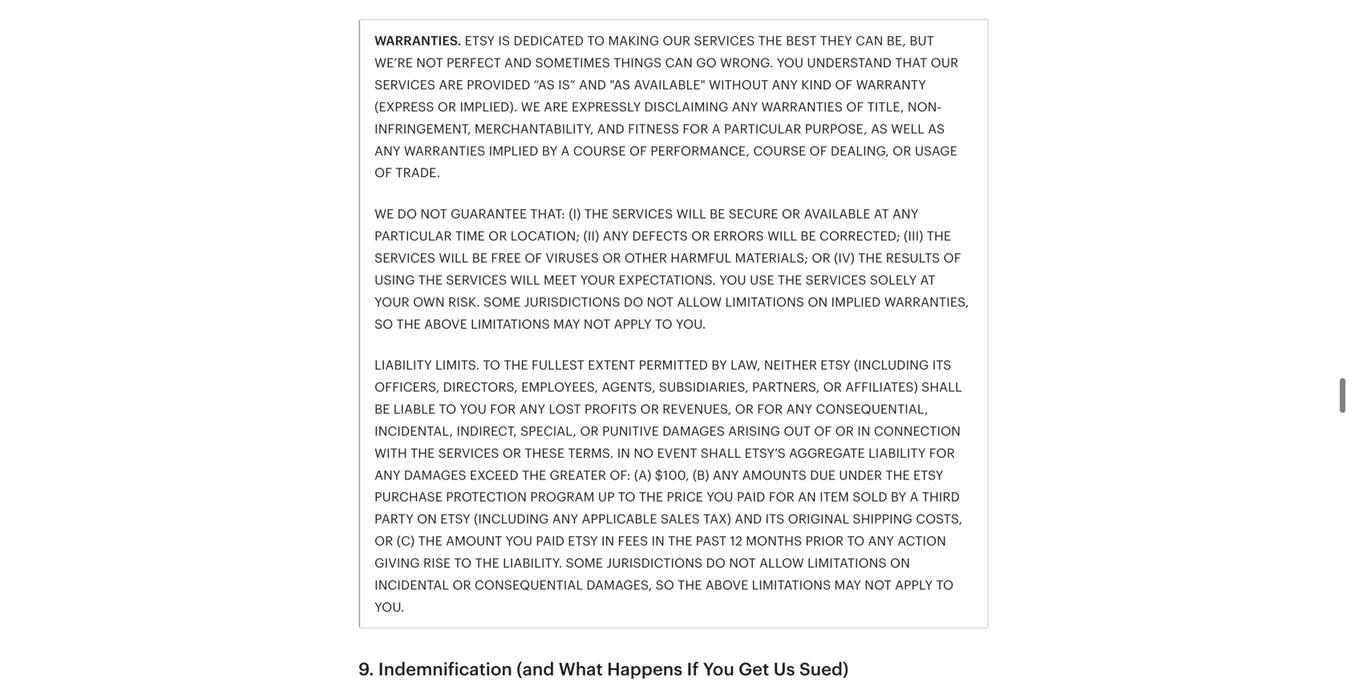 Task type: describe. For each thing, give the bounding box(es) containing it.
tax)
[[703, 512, 731, 527]]

not up extent
[[584, 317, 611, 331]]

any up (iii) at right
[[893, 207, 919, 221]]

using
[[375, 273, 415, 287]]

0 vertical spatial liability
[[375, 358, 432, 373]]

program
[[530, 490, 595, 505]]

do inside liability limits. to the fullest extent permitted by law, neither etsy  (including its officers, directors, employees, agents, subsidiaries, partners, or affiliates) shall be liable to you for any lost profits or revenues, or for any consequential, incidental, indirect, special, or punitive damages arising out of or in connection with the services or these terms. in no event shall etsy's aggregate liability for any damages exceed the greater of: (a) $100, (b) any amounts due under the etsy purchase protection program up to the price you paid for an item sold by a third party on etsy (including any applicable sales tax) and its original shipping costs, or (c) the amount you paid etsy in fees in the past 12 months prior to any action giving rise to the liability. some jurisdictions do not allow limitations on incidental or consequential damages, so the above limitations may not apply to you.
[[706, 556, 726, 571]]

implied inside etsy is dedicated to making our services the best they can be, but we're not perfect and sometimes things can go wrong. you understand that our services are provided "as is" and "as available" without any kind of warranty (express or implied). we are expressly disclaiming any warranties of title, non- infringement, merchantability, and fitness for a particular purpose, as well as any warranties implied by a course of performance, course of dealing, or usage of trade.
[[489, 144, 539, 158]]

merchantability,
[[475, 122, 594, 136]]

1 vertical spatial (including
[[474, 512, 549, 527]]

will down free
[[510, 273, 540, 287]]

in down applicable
[[601, 534, 615, 549]]

sales
[[661, 512, 700, 527]]

officers,
[[375, 380, 440, 395]]

for up arising
[[757, 402, 783, 417]]

of up purpose,
[[846, 100, 864, 114]]

partners,
[[752, 380, 820, 395]]

so inside liability limits. to the fullest extent permitted by law, neither etsy  (including its officers, directors, employees, agents, subsidiaries, partners, or affiliates) shall be liable to you for any lost profits or revenues, or for any consequential, incidental, indirect, special, or punitive damages arising out of or in connection with the services or these terms. in no event shall etsy's aggregate liability for any damages exceed the greater of: (a) $100, (b) any amounts due under the etsy purchase protection program up to the price you paid for an item sold by a third party on etsy (including any applicable sales tax) and its original shipping costs, or (c) the amount you paid etsy in fees in the past 12 months prior to any action giving rise to the liability. some jurisdictions do not allow limitations on incidental or consequential damages, so the above limitations may not apply to you.
[[656, 578, 674, 593]]

etsy's
[[745, 446, 786, 461]]

or down amount
[[453, 578, 471, 593]]

(ii)
[[583, 229, 599, 243]]

neither
[[764, 358, 817, 373]]

0 horizontal spatial a
[[561, 144, 570, 158]]

so inside we do not guarantee that: (i) the services will be secure or available at any particular time or location; (ii) any defects or errors will be corrected; (iii) the services will be free of viruses or other harmful materials; or (iv) the results of using the services will meet your expectations. you use the services solely at your own risk. some jurisdictions do not allow limitations on implied warranties, so the above limitations may not apply to you.
[[375, 317, 393, 331]]

applicable
[[582, 512, 657, 527]]

of down understand
[[835, 78, 853, 92]]

to right up
[[618, 490, 636, 505]]

price
[[667, 490, 703, 505]]

or up terms.
[[580, 424, 599, 439]]

jurisdictions inside liability limits. to the fullest extent permitted by law, neither etsy  (including its officers, directors, employees, agents, subsidiaries, partners, or affiliates) shall be liable to you for any lost profits or revenues, or for any consequential, incidental, indirect, special, or punitive damages arising out of or in connection with the services or these terms. in no event shall etsy's aggregate liability for any damages exceed the greater of: (a) $100, (b) any amounts due under the etsy purchase protection program up to the price you paid for an item sold by a third party on etsy (including any applicable sales tax) and its original shipping costs, or (c) the amount you paid etsy in fees in the past 12 months prior to any action giving rise to the liability. some jurisdictions do not allow limitations on incidental or consequential damages, so the above limitations may not apply to you.
[[607, 556, 703, 571]]

time
[[455, 229, 485, 243]]

or up consequential,
[[823, 380, 842, 395]]

use
[[750, 273, 775, 287]]

errors
[[714, 229, 764, 243]]

harmful
[[671, 251, 732, 265]]

amount
[[446, 534, 502, 549]]

of:
[[610, 468, 631, 483]]

or down well
[[893, 144, 912, 158]]

any up out
[[787, 402, 813, 417]]

of down the location;
[[525, 251, 542, 265]]

1 vertical spatial damages
[[404, 468, 466, 483]]

implied inside we do not guarantee that: (i) the services will be secure or available at any particular time or location; (ii) any defects or errors will be corrected; (iii) the services will be free of viruses or other harmful materials; or (iv) the results of using the services will meet your expectations. you use the services solely at your own risk. some jurisdictions do not allow limitations on implied warranties, so the above limitations may not apply to you.
[[831, 295, 881, 309]]

0 horizontal spatial do
[[397, 207, 417, 221]]

corrected;
[[820, 229, 901, 243]]

damages,
[[587, 578, 652, 593]]

any right the (ii)
[[603, 229, 629, 243]]

services down (iv)
[[806, 273, 867, 287]]

will up materials;
[[768, 229, 797, 243]]

any down shipping
[[868, 534, 894, 549]]

agents,
[[602, 380, 656, 395]]

0 horizontal spatial its
[[766, 512, 785, 527]]

greater
[[550, 468, 606, 483]]

1 horizontal spatial liability
[[869, 446, 926, 461]]

0 horizontal spatial paid
[[536, 534, 565, 549]]

consequential
[[475, 578, 583, 593]]

to right liable
[[439, 402, 456, 417]]

(iii)
[[904, 229, 924, 243]]

item
[[820, 490, 849, 505]]

is
[[498, 34, 510, 48]]

implied).
[[460, 100, 518, 114]]

services up 'using'
[[375, 251, 436, 265]]

you up liability.
[[506, 534, 533, 549]]

1 vertical spatial on
[[417, 512, 437, 527]]

we do not guarantee that: (i) the services will be secure or available at any particular time or location; (ii) any defects or errors will be corrected; (iii) the services will be free of viruses or other harmful materials; or (iv) the results of using the services will meet your expectations. you use the services solely at your own risk. some jurisdictions do not allow limitations on implied warranties, so the above limitations may not apply to you.
[[375, 207, 969, 331]]

etsy up amount
[[440, 512, 471, 527]]

is"
[[558, 78, 576, 92]]

provided
[[467, 78, 530, 92]]

that
[[895, 56, 927, 70]]

available"
[[634, 78, 706, 92]]

the down amount
[[475, 556, 499, 571]]

not inside etsy is dedicated to making our services the best they can be, but we're not perfect and sometimes things can go wrong. you understand that our services are provided "as is" and "as available" without any kind of warranty (express or implied). we are expressly disclaiming any warranties of title, non- infringement, merchantability, and fitness for a particular purpose, as well as any warranties implied by a course of performance, course of dealing, or usage of trade.
[[416, 56, 443, 70]]

0 horizontal spatial are
[[439, 78, 463, 92]]

any down without
[[732, 100, 758, 114]]

in down consequential,
[[858, 424, 871, 439]]

1 course from the left
[[573, 144, 626, 158]]

by inside etsy is dedicated to making our services the best they can be, but we're not perfect and sometimes things can go wrong. you understand that our services are provided "as is" and "as available" without any kind of warranty (express or implied). we are expressly disclaiming any warranties of title, non- infringement, merchantability, and fitness for a particular purpose, as well as any warranties implied by a course of performance, course of dealing, or usage of trade.
[[542, 144, 558, 158]]

these
[[525, 446, 565, 461]]

not down 'trade.' in the left top of the page
[[420, 207, 447, 221]]

the right (iii) at right
[[927, 229, 951, 243]]

you. inside we do not guarantee that: (i) the services will be secure or available at any particular time or location; (ii) any defects or errors will be corrected; (iii) the services will be free of viruses or other harmful materials; or (iv) the results of using the services will meet your expectations. you use the services solely at your own risk. some jurisdictions do not allow limitations on implied warranties, so the above limitations may not apply to you.
[[676, 317, 706, 331]]

be down available
[[801, 229, 816, 243]]

for up indirect,
[[490, 402, 516, 417]]

of right results
[[944, 251, 961, 265]]

and inside liability limits. to the fullest extent permitted by law, neither etsy  (including its officers, directors, employees, agents, subsidiaries, partners, or affiliates) shall be liable to you for any lost profits or revenues, or for any consequential, incidental, indirect, special, or punitive damages arising out of or in connection with the services or these terms. in no event shall etsy's aggregate liability for any damages exceed the greater of: (a) $100, (b) any amounts due under the etsy purchase protection program up to the price you paid for an item sold by a third party on etsy (including any applicable sales tax) and its original shipping costs, or (c) the amount you paid etsy in fees in the past 12 months prior to any action giving rise to the liability. some jurisdictions do not allow limitations on incidental or consequential damages, so the above limitations may not apply to you.
[[735, 512, 762, 527]]

fullest
[[532, 358, 585, 373]]

wrong.
[[720, 56, 773, 70]]

the right use
[[778, 273, 802, 287]]

out
[[784, 424, 811, 439]]

best
[[786, 34, 817, 48]]

the down own
[[397, 317, 421, 331]]

viruses
[[546, 251, 599, 265]]

services up go on the top right of the page
[[694, 34, 755, 48]]

particular inside etsy is dedicated to making our services the best they can be, but we're not perfect and sometimes things can go wrong. you understand that our services are provided "as is" and "as available" without any kind of warranty (express or implied). we are expressly disclaiming any warranties of title, non- infringement, merchantability, and fitness for a particular purpose, as well as any warranties implied by a course of performance, course of dealing, or usage of trade.
[[724, 122, 802, 136]]

incidental
[[375, 578, 449, 593]]

on inside we do not guarantee that: (i) the services will be secure or available at any particular time or location; (ii) any defects or errors will be corrected; (iii) the services will be free of viruses or other harmful materials; or (iv) the results of using the services will meet your expectations. you use the services solely at your own risk. some jurisdictions do not allow limitations on implied warranties, so the above limitations may not apply to you.
[[808, 295, 828, 309]]

meet
[[544, 273, 577, 287]]

third
[[922, 490, 960, 505]]

or left (iv)
[[812, 251, 831, 265]]

1 vertical spatial our
[[931, 56, 959, 70]]

(b)
[[693, 468, 709, 483]]

protection
[[446, 490, 527, 505]]

2 vertical spatial on
[[890, 556, 910, 571]]

the down the (a) at the left of page
[[639, 490, 663, 505]]

due
[[810, 468, 836, 483]]

1 vertical spatial at
[[920, 273, 936, 287]]

past
[[696, 534, 727, 549]]

or up arising
[[735, 402, 754, 417]]

fitness
[[628, 122, 679, 136]]

services up risk.
[[446, 273, 507, 287]]

1 horizontal spatial damages
[[663, 424, 725, 439]]

etsy right the neither
[[821, 358, 851, 373]]

party
[[375, 512, 414, 527]]

above inside liability limits. to the fullest extent permitted by law, neither etsy  (including its officers, directors, employees, agents, subsidiaries, partners, or affiliates) shall be liable to you for any lost profits or revenues, or for any consequential, incidental, indirect, special, or punitive damages arising out of or in connection with the services or these terms. in no event shall etsy's aggregate liability for any damages exceed the greater of: (a) $100, (b) any amounts due under the etsy purchase protection program up to the price you paid for an item sold by a third party on etsy (including any applicable sales tax) and its original shipping costs, or (c) the amount you paid etsy in fees in the past 12 months prior to any action giving rise to the liability. some jurisdictions do not allow limitations on incidental or consequential damages, so the above limitations may not apply to you.
[[706, 578, 749, 593]]

of down fitness
[[629, 144, 647, 158]]

or up aggregate
[[835, 424, 854, 439]]

other
[[625, 251, 667, 265]]

liability.
[[503, 556, 562, 571]]

fees
[[618, 534, 648, 549]]

(a)
[[634, 468, 652, 483]]

1 as from the left
[[871, 122, 888, 136]]

to inside etsy is dedicated to making our services the best they can be, but we're not perfect and sometimes things can go wrong. you understand that our services are provided "as is" and "as available" without any kind of warranty (express or implied). we are expressly disclaiming any warranties of title, non- infringement, merchantability, and fitness for a particular purpose, as well as any warranties implied by a course of performance, course of dealing, or usage of trade.
[[587, 34, 605, 48]]

guarantee
[[451, 207, 527, 221]]

2 as from the left
[[928, 122, 945, 136]]

sometimes
[[535, 56, 610, 70]]

12
[[730, 534, 743, 549]]

some inside liability limits. to the fullest extent permitted by law, neither etsy  (including its officers, directors, employees, agents, subsidiaries, partners, or affiliates) shall be liable to you for any lost profits or revenues, or for any consequential, incidental, indirect, special, or punitive damages arising out of or in connection with the services or these terms. in no event shall etsy's aggregate liability for any damages exceed the greater of: (a) $100, (b) any amounts due under the etsy purchase protection program up to the price you paid for an item sold by a third party on etsy (including any applicable sales tax) and its original shipping costs, or (c) the amount you paid etsy in fees in the past 12 months prior to any action giving rise to the liability. some jurisdictions do not allow limitations on incidental or consequential damages, so the above limitations may not apply to you.
[[566, 556, 603, 571]]

in left no
[[617, 446, 630, 461]]

you up "tax)"
[[707, 490, 734, 505]]

purchase
[[375, 490, 443, 505]]

services up defects
[[612, 207, 673, 221]]

amounts
[[742, 468, 807, 483]]

defects
[[632, 229, 688, 243]]

we inside etsy is dedicated to making our services the best they can be, but we're not perfect and sometimes things can go wrong. you understand that our services are provided "as is" and "as available" without any kind of warranty (express or implied). we are expressly disclaiming any warranties of title, non- infringement, merchantability, and fitness for a particular purpose, as well as any warranties implied by a course of performance, course of dealing, or usage of trade.
[[521, 100, 540, 114]]

or left other
[[603, 251, 621, 265]]

apply inside liability limits. to the fullest extent permitted by law, neither etsy  (including its officers, directors, employees, agents, subsidiaries, partners, or affiliates) shall be liable to you for any lost profits or revenues, or for any consequential, incidental, indirect, special, or punitive damages arising out of or in connection with the services or these terms. in no event shall etsy's aggregate liability for any damages exceed the greater of: (a) $100, (b) any amounts due under the etsy purchase protection program up to the price you paid for an item sold by a third party on etsy (including any applicable sales tax) and its original shipping costs, or (c) the amount you paid etsy in fees in the past 12 months prior to any action giving rise to the liability. some jurisdictions do not allow limitations on incidental or consequential damages, so the above limitations may not apply to you.
[[895, 578, 933, 593]]

the up own
[[418, 273, 443, 287]]

things
[[614, 56, 662, 70]]

indirect,
[[457, 424, 517, 439]]

2 horizontal spatial by
[[891, 490, 907, 505]]

limitations down risk.
[[471, 317, 550, 331]]

lost
[[549, 402, 581, 417]]

a inside liability limits. to the fullest extent permitted by law, neither etsy  (including its officers, directors, employees, agents, subsidiaries, partners, or affiliates) shall be liable to you for any lost profits or revenues, or for any consequential, incidental, indirect, special, or punitive damages arising out of or in connection with the services or these terms. in no event shall etsy's aggregate liability for any damages exceed the greater of: (a) $100, (b) any amounts due under the etsy purchase protection program up to the price you paid for an item sold by a third party on etsy (including any applicable sales tax) and its original shipping costs, or (c) the amount you paid etsy in fees in the past 12 months prior to any action giving rise to the liability. some jurisdictions do not allow limitations on incidental or consequential damages, so the above limitations may not apply to you.
[[910, 490, 919, 505]]

or up punitive
[[640, 402, 659, 417]]

in right fees
[[652, 534, 665, 549]]

for down connection
[[929, 446, 955, 461]]

incidental,
[[375, 424, 453, 439]]

allow inside we do not guarantee that: (i) the services will be secure or available at any particular time or location; (ii) any defects or errors will be corrected; (iii) the services will be free of viruses or other harmful materials; or (iv) the results of using the services will meet your expectations. you use the services solely at your own risk. some jurisdictions do not allow limitations on implied warranties, so the above limitations may not apply to you.
[[677, 295, 722, 309]]

for down amounts
[[769, 490, 795, 505]]

secure
[[729, 207, 778, 221]]

any up special,
[[519, 402, 545, 417]]

or left (c)
[[375, 534, 393, 549]]

the inside etsy is dedicated to making our services the best they can be, but we're not perfect and sometimes things can go wrong. you understand that our services are provided "as is" and "as available" without any kind of warranty (express or implied). we are expressly disclaiming any warranties of title, non- infringement, merchantability, and fitness for a particular purpose, as well as any warranties implied by a course of performance, course of dealing, or usage of trade.
[[758, 34, 783, 48]]

performance,
[[651, 144, 750, 158]]

1 horizontal spatial are
[[544, 100, 568, 114]]

sold
[[853, 490, 888, 505]]

to down amount
[[454, 556, 472, 571]]

be up errors
[[710, 207, 725, 221]]

shipping
[[853, 512, 913, 527]]

exceed
[[470, 468, 519, 483]]

and right the is"
[[579, 78, 606, 92]]

permitted
[[639, 358, 708, 373]]

prior
[[806, 534, 844, 549]]

(express
[[375, 100, 434, 114]]

the down past at the right of the page
[[678, 578, 702, 593]]

without
[[709, 78, 769, 92]]

expressly
[[572, 100, 641, 114]]

kind
[[801, 78, 832, 92]]

$100,
[[655, 468, 689, 483]]

to up directors, in the bottom left of the page
[[483, 358, 501, 373]]

an
[[798, 490, 816, 505]]

the up directors, in the bottom left of the page
[[504, 358, 528, 373]]

above inside we do not guarantee that: (i) the services will be secure or available at any particular time or location; (ii) any defects or errors will be corrected; (iii) the services will be free of viruses or other harmful materials; or (iv) the results of using the services will meet your expectations. you use the services solely at your own risk. some jurisdictions do not allow limitations on implied warranties, so the above limitations may not apply to you.
[[424, 317, 467, 331]]

services up (express
[[375, 78, 436, 92]]

will down time
[[439, 251, 469, 265]]

non-
[[908, 100, 942, 114]]

not down shipping
[[865, 578, 892, 593]]

to down action in the bottom of the page
[[936, 578, 954, 593]]

and down is
[[504, 56, 532, 70]]

giving
[[375, 556, 420, 571]]

1 vertical spatial your
[[375, 295, 410, 309]]



Task type: locate. For each thing, give the bounding box(es) containing it.
costs,
[[916, 512, 963, 527]]

to up sometimes
[[587, 34, 605, 48]]

terms.
[[568, 446, 614, 461]]

0 horizontal spatial warranties
[[404, 144, 485, 158]]

you. down incidental
[[375, 600, 405, 615]]

purpose,
[[805, 122, 868, 136]]

0 horizontal spatial some
[[484, 295, 521, 309]]

2 vertical spatial by
[[891, 490, 907, 505]]

0 horizontal spatial shall
[[701, 446, 741, 461]]

above down own
[[424, 317, 467, 331]]

own
[[413, 295, 445, 309]]

liable
[[393, 402, 436, 417]]

at up corrected;
[[874, 207, 889, 221]]

jurisdictions down fees
[[607, 556, 703, 571]]

0 vertical spatial warranties
[[762, 100, 843, 114]]

1 horizontal spatial allow
[[759, 556, 804, 571]]

aggregate
[[789, 446, 865, 461]]

trade.
[[396, 166, 441, 180]]

some inside we do not guarantee that: (i) the services will be secure or available at any particular time or location; (ii) any defects or errors will be corrected; (iii) the services will be free of viruses or other harmful materials; or (iv) the results of using the services will meet your expectations. you use the services solely at your own risk. some jurisdictions do not allow limitations on implied warranties, so the above limitations may not apply to you.
[[484, 295, 521, 309]]

a down merchantability, on the top
[[561, 144, 570, 158]]

1 horizontal spatial apply
[[895, 578, 933, 593]]

apply
[[614, 317, 652, 331], [895, 578, 933, 593]]

be inside liability limits. to the fullest extent permitted by law, neither etsy  (including its officers, directors, employees, agents, subsidiaries, partners, or affiliates) shall be liable to you for any lost profits or revenues, or for any consequential, incidental, indirect, special, or punitive damages arising out of or in connection with the services or these terms. in no event shall etsy's aggregate liability for any damages exceed the greater of: (a) $100, (b) any amounts due under the etsy purchase protection program up to the price you paid for an item sold by a third party on etsy (including any applicable sales tax) and its original shipping costs, or (c) the amount you paid etsy in fees in the past 12 months prior to any action giving rise to the liability. some jurisdictions do not allow limitations on incidental or consequential damages, so the above limitations may not apply to you.
[[375, 402, 390, 417]]

some right risk.
[[484, 295, 521, 309]]

implied down merchantability, on the top
[[489, 144, 539, 158]]

0 horizontal spatial allow
[[677, 295, 722, 309]]

0 horizontal spatial course
[[573, 144, 626, 158]]

2 vertical spatial do
[[706, 556, 726, 571]]

0 horizontal spatial particular
[[375, 229, 452, 243]]

shall
[[922, 380, 962, 395], [701, 446, 741, 461]]

1 horizontal spatial may
[[835, 578, 861, 593]]

1 vertical spatial paid
[[536, 534, 565, 549]]

or right secure
[[782, 207, 801, 221]]

available
[[804, 207, 871, 221]]

2 horizontal spatial a
[[910, 490, 919, 505]]

0 horizontal spatial liability
[[375, 358, 432, 373]]

be down time
[[472, 251, 488, 265]]

(c)
[[397, 534, 415, 549]]

solely
[[870, 273, 917, 287]]

0 vertical spatial so
[[375, 317, 393, 331]]

warranties,
[[884, 295, 969, 309]]

you inside we do not guarantee that: (i) the services will be secure or available at any particular time or location; (ii) any defects or errors will be corrected; (iii) the services will be free of viruses or other harmful materials; or (iv) the results of using the services will meet your expectations. you use the services solely at your own risk. some jurisdictions do not allow limitations on implied warranties, so the above limitations may not apply to you.
[[720, 273, 746, 287]]

we're
[[375, 56, 413, 70]]

the down incidental,
[[411, 446, 435, 461]]

1 vertical spatial are
[[544, 100, 568, 114]]

can
[[856, 34, 883, 48], [665, 56, 693, 70]]

or up free
[[488, 229, 507, 243]]

connection
[[874, 424, 961, 439]]

of left 'trade.' in the left top of the page
[[375, 166, 392, 180]]

any right (b)
[[713, 468, 739, 483]]

1 vertical spatial allow
[[759, 556, 804, 571]]

jurisdictions inside we do not guarantee that: (i) the services will be secure or available at any particular time or location; (ii) any defects or errors will be corrected; (iii) the services will be free of viruses or other harmful materials; or (iv) the results of using the services will meet your expectations. you use the services solely at your own risk. some jurisdictions do not allow limitations on implied warranties, so the above limitations may not apply to you.
[[524, 295, 620, 309]]

any left 'kind'
[[772, 78, 798, 92]]

1 vertical spatial by
[[712, 358, 727, 373]]

1 horizontal spatial can
[[856, 34, 883, 48]]

are down perfect
[[439, 78, 463, 92]]

limits.
[[435, 358, 480, 373]]

for inside etsy is dedicated to making our services the best they can be, but we're not perfect and sometimes things can go wrong. you understand that our services are provided "as is" and "as available" without any kind of warranty (express or implied). we are expressly disclaiming any warranties of title, non- infringement, merchantability, and fitness for a particular purpose, as well as any warranties implied by a course of performance, course of dealing, or usage of trade.
[[683, 122, 709, 136]]

be,
[[887, 34, 906, 48]]

limitations down use
[[725, 295, 805, 309]]

affiliates)
[[846, 380, 918, 395]]

allow
[[677, 295, 722, 309], [759, 556, 804, 571]]

2 horizontal spatial do
[[706, 556, 726, 571]]

are
[[439, 78, 463, 92], [544, 100, 568, 114]]

action
[[898, 534, 946, 549]]

0 vertical spatial shall
[[922, 380, 962, 395]]

be
[[710, 207, 725, 221], [801, 229, 816, 243], [472, 251, 488, 265], [375, 402, 390, 417]]

0 horizontal spatial implied
[[489, 144, 539, 158]]

1 vertical spatial a
[[561, 144, 570, 158]]

1 horizontal spatial course
[[753, 144, 806, 158]]

do down 'trade.' in the left top of the page
[[397, 207, 417, 221]]

(including
[[854, 358, 929, 373], [474, 512, 549, 527]]

0 vertical spatial implied
[[489, 144, 539, 158]]

for up performance,
[[683, 122, 709, 136]]

your down "viruses"
[[580, 273, 615, 287]]

or up exceed
[[503, 446, 521, 461]]

may up fullest
[[553, 317, 580, 331]]

implied
[[489, 144, 539, 158], [831, 295, 881, 309]]

1 horizontal spatial its
[[933, 358, 952, 373]]

consequential,
[[816, 402, 928, 417]]

liability limits. to the fullest extent permitted by law, neither etsy  (including its officers, directors, employees, agents, subsidiaries, partners, or affiliates) shall be liable to you for any lost profits or revenues, or for any consequential, incidental, indirect, special, or punitive damages arising out of or in connection with the services or these terms. in no event shall etsy's aggregate liability for any damages exceed the greater of: (a) $100, (b) any amounts due under the etsy purchase protection program up to the price you paid for an item sold by a third party on etsy (including any applicable sales tax) and its original shipping costs, or (c) the amount you paid etsy in fees in the past 12 months prior to any action giving rise to the liability. some jurisdictions do not allow limitations on incidental or consequential damages, so the above limitations may not apply to you.
[[375, 358, 963, 615]]

0 vertical spatial our
[[663, 34, 691, 48]]

etsy up third
[[913, 468, 944, 483]]

special,
[[520, 424, 577, 439]]

services
[[694, 34, 755, 48], [375, 78, 436, 92], [612, 207, 673, 221], [375, 251, 436, 265], [446, 273, 507, 287], [806, 273, 867, 287], [438, 446, 499, 461]]

you inside etsy is dedicated to making our services the best they can be, but we're not perfect and sometimes things can go wrong. you understand that our services are provided "as is" and "as available" without any kind of warranty (express or implied). we are expressly disclaiming any warranties of title, non- infringement, merchantability, and fitness for a particular purpose, as well as any warranties implied by a course of performance, course of dealing, or usage of trade.
[[777, 56, 804, 70]]

0 vertical spatial apply
[[614, 317, 652, 331]]

you down directors, in the bottom left of the page
[[460, 402, 487, 417]]

or up infringement,
[[438, 100, 456, 114]]

we inside we do not guarantee that: (i) the services will be secure or available at any particular time or location; (ii) any defects or errors will be corrected; (iii) the services will be free of viruses or other harmful materials; or (iv) the results of using the services will meet your expectations. you use the services solely at your own risk. some jurisdictions do not allow limitations on implied warranties, so the above limitations may not apply to you.
[[375, 207, 394, 221]]

1 vertical spatial liability
[[869, 446, 926, 461]]

allow down 'months'
[[759, 556, 804, 571]]

0 horizontal spatial your
[[375, 295, 410, 309]]

etsy up perfect
[[465, 34, 495, 48]]

directors,
[[443, 380, 518, 395]]

0 horizontal spatial so
[[375, 317, 393, 331]]

0 vertical spatial can
[[856, 34, 883, 48]]

liability
[[375, 358, 432, 373], [869, 446, 926, 461]]

you down the best
[[777, 56, 804, 70]]

paid up liability.
[[536, 534, 565, 549]]

its down warranties,
[[933, 358, 952, 373]]

(iv)
[[834, 251, 855, 265]]

1 vertical spatial shall
[[701, 446, 741, 461]]

1 horizontal spatial we
[[521, 100, 540, 114]]

not
[[416, 56, 443, 70], [420, 207, 447, 221], [647, 295, 674, 309], [584, 317, 611, 331], [729, 556, 756, 571], [865, 578, 892, 593]]

location;
[[511, 229, 580, 243]]

1 vertical spatial some
[[566, 556, 603, 571]]

1 vertical spatial warranties
[[404, 144, 485, 158]]

1 vertical spatial particular
[[375, 229, 452, 243]]

may inside we do not guarantee that: (i) the services will be secure or available at any particular time or location; (ii) any defects or errors will be corrected; (iii) the services will be free of viruses or other harmful materials; or (iv) the results of using the services will meet your expectations. you use the services solely at your own risk. some jurisdictions do not allow limitations on implied warranties, so the above limitations may not apply to you.
[[553, 317, 580, 331]]

revenues,
[[663, 402, 732, 417]]

expectations.
[[619, 273, 716, 287]]

apply up extent
[[614, 317, 652, 331]]

liability down connection
[[869, 446, 926, 461]]

1 horizontal spatial warranties
[[762, 100, 843, 114]]

etsy inside etsy is dedicated to making our services the best they can be, but we're not perfect and sometimes things can go wrong. you understand that our services are provided "as is" and "as available" without any kind of warranty (express or implied). we are expressly disclaiming any warranties of title, non- infringement, merchantability, and fitness for a particular purpose, as well as any warranties implied by a course of performance, course of dealing, or usage of trade.
[[465, 34, 495, 48]]

go
[[696, 56, 717, 70]]

as
[[871, 122, 888, 136], [928, 122, 945, 136]]

you.
[[676, 317, 706, 331], [375, 600, 405, 615]]

0 horizontal spatial above
[[424, 317, 467, 331]]

any up 'trade.' in the left top of the page
[[375, 144, 401, 158]]

its
[[933, 358, 952, 373], [766, 512, 785, 527]]

0 horizontal spatial our
[[663, 34, 691, 48]]

1 vertical spatial apply
[[895, 578, 933, 593]]

can left be,
[[856, 34, 883, 48]]

0 vertical spatial paid
[[737, 490, 765, 505]]

2 course from the left
[[753, 144, 806, 158]]

arising
[[728, 424, 780, 439]]

and down expressly
[[597, 122, 625, 136]]

will
[[677, 207, 706, 221], [768, 229, 797, 243], [439, 251, 469, 265], [510, 273, 540, 287]]

1 horizontal spatial so
[[656, 578, 674, 593]]

1 horizontal spatial you.
[[676, 317, 706, 331]]

1 vertical spatial implied
[[831, 295, 881, 309]]

1 horizontal spatial shall
[[922, 380, 962, 395]]

do down past at the right of the page
[[706, 556, 726, 571]]

its up 'months'
[[766, 512, 785, 527]]

making
[[608, 34, 659, 48]]

any down the with
[[375, 468, 401, 483]]

1 vertical spatial above
[[706, 578, 749, 593]]

1 vertical spatial do
[[624, 295, 643, 309]]

the
[[758, 34, 783, 48], [584, 207, 609, 221], [927, 229, 951, 243], [858, 251, 883, 265], [418, 273, 443, 287], [778, 273, 802, 287], [397, 317, 421, 331], [504, 358, 528, 373], [411, 446, 435, 461], [522, 468, 546, 483], [886, 468, 910, 483], [639, 490, 663, 505], [418, 534, 443, 549], [668, 534, 692, 549], [475, 556, 499, 571], [678, 578, 702, 593]]

profits
[[585, 402, 637, 417]]

(i)
[[569, 207, 581, 221]]

1 horizontal spatial particular
[[724, 122, 802, 136]]

0 horizontal spatial by
[[542, 144, 558, 158]]

0 horizontal spatial may
[[553, 317, 580, 331]]

particular inside we do not guarantee that: (i) the services will be secure or available at any particular time or location; (ii) any defects or errors will be corrected; (iii) the services will be free of viruses or other harmful materials; or (iv) the results of using the services will meet your expectations. you use the services solely at your own risk. some jurisdictions do not allow limitations on implied warranties, so the above limitations may not apply to you.
[[375, 229, 452, 243]]

0 horizontal spatial as
[[871, 122, 888, 136]]

the down sales
[[668, 534, 692, 549]]

0 vertical spatial on
[[808, 295, 828, 309]]

of
[[835, 78, 853, 92], [846, 100, 864, 114], [629, 144, 647, 158], [810, 144, 827, 158], [375, 166, 392, 180], [525, 251, 542, 265], [944, 251, 961, 265], [814, 424, 832, 439]]

limitations
[[725, 295, 805, 309], [471, 317, 550, 331], [808, 556, 887, 571], [752, 578, 831, 593]]

0 horizontal spatial you.
[[375, 600, 405, 615]]

risk.
[[448, 295, 480, 309]]

the up sold
[[886, 468, 910, 483]]

0 vertical spatial by
[[542, 144, 558, 158]]

understand
[[807, 56, 892, 70]]

1 horizontal spatial some
[[566, 556, 603, 571]]

1 vertical spatial so
[[656, 578, 674, 593]]

1 vertical spatial may
[[835, 578, 861, 593]]

0 vertical spatial damages
[[663, 424, 725, 439]]

warranties
[[762, 100, 843, 114], [404, 144, 485, 158]]

to up permitted
[[655, 317, 673, 331]]

0 horizontal spatial at
[[874, 207, 889, 221]]

not down warranties.
[[416, 56, 443, 70]]

damages
[[663, 424, 725, 439], [404, 468, 466, 483]]

1 horizontal spatial at
[[920, 273, 936, 287]]

warranty
[[856, 78, 926, 92]]

warranties.
[[375, 34, 461, 48]]

0 horizontal spatial apply
[[614, 317, 652, 331]]

law,
[[731, 358, 761, 373]]

or up harmful on the top of the page
[[691, 229, 710, 243]]

the right (i)
[[584, 207, 609, 221]]

perfect
[[447, 56, 501, 70]]

at
[[874, 207, 889, 221], [920, 273, 936, 287]]

but
[[910, 34, 934, 48]]

0 vertical spatial above
[[424, 317, 467, 331]]

0 horizontal spatial we
[[375, 207, 394, 221]]

0 vertical spatial a
[[712, 122, 721, 136]]

0 horizontal spatial damages
[[404, 468, 466, 483]]

not down expectations.
[[647, 295, 674, 309]]

usage
[[915, 144, 958, 158]]

we
[[521, 100, 540, 114], [375, 207, 394, 221]]

not down 12
[[729, 556, 756, 571]]

1 vertical spatial its
[[766, 512, 785, 527]]

we up merchantability, on the top
[[521, 100, 540, 114]]

title,
[[867, 100, 904, 114]]

1 horizontal spatial (including
[[854, 358, 929, 373]]

on down purchase
[[417, 512, 437, 527]]

limitations down prior
[[808, 556, 887, 571]]

paid
[[737, 490, 765, 505], [536, 534, 565, 549]]

0 vertical spatial some
[[484, 295, 521, 309]]

by
[[542, 144, 558, 158], [712, 358, 727, 373], [891, 490, 907, 505]]

to inside we do not guarantee that: (i) the services will be secure or available at any particular time or location; (ii) any defects or errors will be corrected; (iii) the services will be free of viruses or other harmful materials; or (iv) the results of using the services will meet your expectations. you use the services solely at your own risk. some jurisdictions do not allow limitations on implied warranties, so the above limitations may not apply to you.
[[655, 317, 673, 331]]

0 vertical spatial jurisdictions
[[524, 295, 620, 309]]

infringement,
[[375, 122, 471, 136]]

1 vertical spatial can
[[665, 56, 693, 70]]

0 vertical spatial your
[[580, 273, 615, 287]]

on down action in the bottom of the page
[[890, 556, 910, 571]]

0 vertical spatial at
[[874, 207, 889, 221]]

well
[[891, 122, 925, 136]]

1 horizontal spatial do
[[624, 295, 643, 309]]

(including down protection
[[474, 512, 549, 527]]

particular down without
[[724, 122, 802, 136]]

apply down action in the bottom of the page
[[895, 578, 933, 593]]

a up performance,
[[712, 122, 721, 136]]

1 horizontal spatial your
[[580, 273, 615, 287]]

of inside liability limits. to the fullest extent permitted by law, neither etsy  (including its officers, directors, employees, agents, subsidiaries, partners, or affiliates) shall be liable to you for any lost profits or revenues, or for any consequential, incidental, indirect, special, or punitive damages arising out of or in connection with the services or these terms. in no event shall etsy's aggregate liability for any damages exceed the greater of: (a) $100, (b) any amounts due under the etsy purchase protection program up to the price you paid for an item sold by a third party on etsy (including any applicable sales tax) and its original shipping costs, or (c) the amount you paid etsy in fees in the past 12 months prior to any action giving rise to the liability. some jurisdictions do not allow limitations on incidental or consequential damages, so the above limitations may not apply to you.
[[814, 424, 832, 439]]

apply inside we do not guarantee that: (i) the services will be secure or available at any particular time or location; (ii) any defects or errors will be corrected; (iii) the services will be free of viruses or other harmful materials; or (iv) the results of using the services will meet your expectations. you use the services solely at your own risk. some jurisdictions do not allow limitations on implied warranties, so the above limitations may not apply to you.
[[614, 317, 652, 331]]

1 horizontal spatial as
[[928, 122, 945, 136]]

disclaiming
[[644, 100, 729, 114]]

0 horizontal spatial (including
[[474, 512, 549, 527]]

do
[[397, 207, 417, 221], [624, 295, 643, 309], [706, 556, 726, 571]]

results
[[886, 251, 940, 265]]

limitations down 'months'
[[752, 578, 831, 593]]

1 horizontal spatial a
[[712, 122, 721, 136]]

services inside liability limits. to the fullest extent permitted by law, neither etsy  (including its officers, directors, employees, agents, subsidiaries, partners, or affiliates) shall be liable to you for any lost profits or revenues, or for any consequential, incidental, indirect, special, or punitive damages arising out of or in connection with the services or these terms. in no event shall etsy's aggregate liability for any damages exceed the greater of: (a) $100, (b) any amounts due under the etsy purchase protection program up to the price you paid for an item sold by a third party on etsy (including any applicable sales tax) and its original shipping costs, or (c) the amount you paid etsy in fees in the past 12 months prior to any action giving rise to the liability. some jurisdictions do not allow limitations on incidental or consequential damages, so the above limitations may not apply to you.
[[438, 446, 499, 461]]

1 vertical spatial jurisdictions
[[607, 556, 703, 571]]

they
[[820, 34, 852, 48]]

of down purpose,
[[810, 144, 827, 158]]

0 horizontal spatial can
[[665, 56, 693, 70]]

0 horizontal spatial on
[[417, 512, 437, 527]]

1 vertical spatial you.
[[375, 600, 405, 615]]

course
[[573, 144, 626, 158], [753, 144, 806, 158]]

as down title,
[[871, 122, 888, 136]]

you. inside liability limits. to the fullest extent permitted by law, neither etsy  (including its officers, directors, employees, agents, subsidiaries, partners, or affiliates) shall be liable to you for any lost profits or revenues, or for any consequential, incidental, indirect, special, or punitive damages arising out of or in connection with the services or these terms. in no event shall etsy's aggregate liability for any damages exceed the greater of: (a) $100, (b) any amounts due under the etsy purchase protection program up to the price you paid for an item sold by a third party on etsy (including any applicable sales tax) and its original shipping costs, or (c) the amount you paid etsy in fees in the past 12 months prior to any action giving rise to the liability. some jurisdictions do not allow limitations on incidental or consequential damages, so the above limitations may not apply to you.
[[375, 600, 405, 615]]

of up aggregate
[[814, 424, 832, 439]]

0 vertical spatial you.
[[676, 317, 706, 331]]

a
[[712, 122, 721, 136], [561, 144, 570, 158], [910, 490, 919, 505]]

so right 'damages,'
[[656, 578, 674, 593]]

etsy down applicable
[[568, 534, 598, 549]]

to right prior
[[847, 534, 865, 549]]

allow inside liability limits. to the fullest extent permitted by law, neither etsy  (including its officers, directors, employees, agents, subsidiaries, partners, or affiliates) shall be liable to you for any lost profits or revenues, or for any consequential, incidental, indirect, special, or punitive damages arising out of or in connection with the services or these terms. in no event shall etsy's aggregate liability for any damages exceed the greater of: (a) $100, (b) any amounts due under the etsy purchase protection program up to the price you paid for an item sold by a third party on etsy (including any applicable sales tax) and its original shipping costs, or (c) the amount you paid etsy in fees in the past 12 months prior to any action giving rise to the liability. some jurisdictions do not allow limitations on incidental or consequential damages, so the above limitations may not apply to you.
[[759, 556, 804, 571]]

1 horizontal spatial implied
[[831, 295, 881, 309]]

at up warranties,
[[920, 273, 936, 287]]

any down "program"
[[552, 512, 578, 527]]

the down these
[[522, 468, 546, 483]]

the up rise on the bottom of page
[[418, 534, 443, 549]]

may inside liability limits. to the fullest extent permitted by law, neither etsy  (including its officers, directors, employees, agents, subsidiaries, partners, or affiliates) shall be liable to you for any lost profits or revenues, or for any consequential, incidental, indirect, special, or punitive damages arising out of or in connection with the services or these terms. in no event shall etsy's aggregate liability for any damages exceed the greater of: (a) $100, (b) any amounts due under the etsy purchase protection program up to the price you paid for an item sold by a third party on etsy (including any applicable sales tax) and its original shipping costs, or (c) the amount you paid etsy in fees in the past 12 months prior to any action giving rise to the liability. some jurisdictions do not allow limitations on incidental or consequential damages, so the above limitations may not apply to you.
[[835, 578, 861, 593]]

above
[[424, 317, 467, 331], [706, 578, 749, 593]]

may down prior
[[835, 578, 861, 593]]

0 vertical spatial allow
[[677, 295, 722, 309]]

free
[[491, 251, 521, 265]]

2 vertical spatial a
[[910, 490, 919, 505]]

particular
[[724, 122, 802, 136], [375, 229, 452, 243]]

are down the is"
[[544, 100, 568, 114]]

employees,
[[521, 380, 598, 395]]

0 vertical spatial do
[[397, 207, 417, 221]]

will up defects
[[677, 207, 706, 221]]

the down corrected;
[[858, 251, 883, 265]]

materials;
[[735, 251, 809, 265]]

0 vertical spatial may
[[553, 317, 580, 331]]



Task type: vqa. For each thing, say whether or not it's contained in the screenshot.
ABOVE in LIABILITY LIMITS. TO THE FULLEST EXTENT PERMITTED BY LAW, NEITHER ETSY  (INCLUDING ITS OFFICERS, DIRECTORS, EMPLOYEES, AGENTS, SUBSIDIARIES, PARTNERS, OR AFFILIATES) SHALL BE LIABLE TO YOU FOR ANY LOST PROFITS OR REVENUES, OR FOR ANY CONSEQUENTIAL, INCIDENTAL, INDIRECT, SPECIAL, OR PUNITIVE DAMAGES ARISING OUT OF OR IN CONNECTION WITH THE SERVICES OR THESE TERMS. IN NO EVENT SHALL ETSY'S AGGREGATE LIABILITY FOR ANY DAMAGES EXCEED THE GREATER OF: (A) $100, (B) ANY AMOUNTS DUE UNDER THE ETSY PURCHASE PROTECTION PROGRAM UP TO THE PRICE YOU PAID FOR AN ITEM SOLD BY A THIRD PARTY ON ETSY (INCLUDING ANY APPLICABLE SALES TAX) AND ITS ORIGINAL SHIPPING COSTS, OR (C) THE AMOUNT YOU PAID ETSY IN FEES IN THE PAST 12 MONTHS PRIOR TO ANY ACTION GIVING RISE TO THE LIABILITY. SOME JURISDICTIONS DO NOT ALLOW LIMITATIONS ON INCIDENTAL OR CONSEQUENTIAL DAMAGES, SO THE ABOVE LIMITATIONS MAY NOT APPLY TO YOU.
yes



